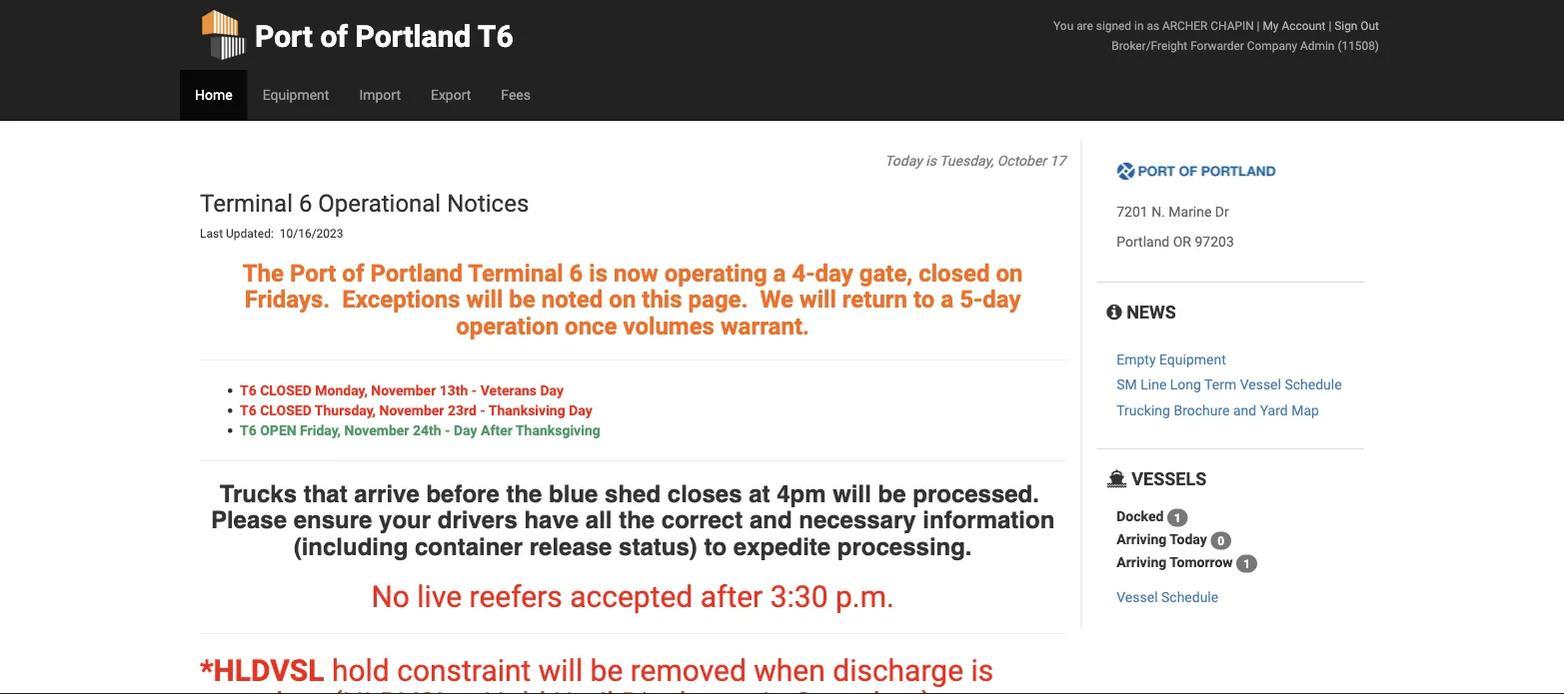 Task type: locate. For each thing, give the bounding box(es) containing it.
sign out link
[[1335, 18, 1379, 32]]

import button
[[344, 70, 416, 120]]

monday,
[[315, 382, 368, 399]]

account
[[1282, 18, 1326, 32]]

0 horizontal spatial |
[[1257, 18, 1260, 32]]

will
[[466, 285, 503, 314], [800, 285, 836, 314], [833, 481, 871, 508], [539, 653, 583, 689]]

my account link
[[1263, 18, 1326, 32]]

0 horizontal spatial 6
[[299, 189, 312, 218]]

as
[[1147, 18, 1159, 32]]

port down "10/16/2023"
[[290, 259, 336, 287]]

terminal inside the terminal 6 operational notices last updated:  10/16/2023
[[200, 189, 293, 218]]

equipment
[[263, 86, 329, 103], [1159, 351, 1226, 368]]

term
[[1204, 377, 1237, 393]]

arriving down docked
[[1117, 532, 1167, 549]]

1 horizontal spatial equipment
[[1159, 351, 1226, 368]]

marine
[[1169, 203, 1212, 220]]

trucking
[[1117, 402, 1170, 419]]

2 | from the left
[[1329, 18, 1332, 32]]

in
[[1134, 18, 1144, 32]]

1 vertical spatial of
[[342, 259, 364, 287]]

2 vertical spatial is
[[971, 653, 994, 689]]

portland
[[355, 18, 471, 54], [1117, 233, 1170, 250], [370, 259, 463, 287]]

docked
[[1117, 509, 1164, 526]]

0 horizontal spatial to
[[704, 533, 727, 561]]

status)
[[619, 533, 697, 561]]

discharge
[[621, 686, 755, 695]]

terminal up operation
[[468, 259, 563, 287]]

1 right the tomorrow
[[1244, 557, 1250, 571]]

0 horizontal spatial -
[[445, 422, 450, 439]]

after
[[481, 422, 513, 439]]

expedite
[[733, 533, 831, 561]]

1
[[1174, 511, 1181, 525], [1244, 557, 1250, 571]]

0 vertical spatial equipment
[[263, 86, 329, 103]]

and right correct
[[749, 507, 792, 534]]

0 vertical spatial schedule
[[1285, 377, 1342, 393]]

today is tuesday, october 17
[[885, 152, 1066, 169]]

1 horizontal spatial 6
[[569, 259, 583, 287]]

out
[[1361, 18, 1379, 32]]

hold constraint will be removed when discharge is complete (hldvsl = hold until discharge is complete).
[[200, 653, 994, 695]]

archer
[[1162, 18, 1208, 32]]

on
[[996, 259, 1023, 287], [609, 285, 636, 314]]

and inside empty equipment sm line long term vessel schedule trucking brochure and yard map
[[1233, 402, 1257, 419]]

1 horizontal spatial day
[[540, 382, 564, 399]]

1 horizontal spatial terminal
[[468, 259, 563, 287]]

1 vertical spatial today
[[1170, 532, 1207, 549]]

the right "all"
[[619, 507, 655, 534]]

operating
[[664, 259, 767, 287]]

day up the thanksgiving
[[569, 402, 592, 419]]

trucks
[[220, 481, 297, 508]]

drivers
[[438, 507, 518, 534]]

1 horizontal spatial today
[[1170, 532, 1207, 549]]

to up 'after'
[[704, 533, 727, 561]]

vessel down docked 1 arriving today 0 arriving tomorrow 1
[[1117, 590, 1158, 606]]

6 up once
[[569, 259, 583, 287]]

on left the this
[[609, 285, 636, 314]]

2 horizontal spatial be
[[878, 481, 906, 508]]

2 vertical spatial -
[[445, 422, 450, 439]]

is inside the port of portland terminal 6 is now operating a 4-day gate, closed on fridays.  exceptions will be noted on this page.  we will return to a 5-day operation once volumes warrant.
[[589, 259, 608, 287]]

processing.
[[837, 533, 972, 561]]

0 vertical spatial day
[[540, 382, 564, 399]]

10/16/2023
[[280, 227, 343, 241]]

7201 n. marine dr
[[1117, 203, 1229, 220]]

that
[[304, 481, 348, 508]]

portland down the terminal 6 operational notices last updated:  10/16/2023
[[370, 259, 463, 287]]

1 vertical spatial equipment
[[1159, 351, 1226, 368]]

2 horizontal spatial is
[[971, 653, 994, 689]]

2 vertical spatial be
[[590, 653, 623, 689]]

warrant.
[[721, 312, 810, 340]]

6 inside the terminal 6 operational notices last updated:  10/16/2023
[[299, 189, 312, 218]]

open
[[260, 422, 296, 439]]

6 up "10/16/2023"
[[299, 189, 312, 218]]

a
[[773, 259, 786, 287], [941, 285, 954, 314]]

will inside hold constraint will be removed when discharge is complete (hldvsl = hold until discharge is complete).
[[539, 653, 583, 689]]

1 horizontal spatial is
[[926, 152, 936, 169]]

vessel up yard
[[1240, 377, 1281, 393]]

today inside docked 1 arriving today 0 arriving tomorrow 1
[[1170, 532, 1207, 549]]

0 horizontal spatial is
[[589, 259, 608, 287]]

release
[[529, 533, 612, 561]]

0 vertical spatial terminal
[[200, 189, 293, 218]]

dr
[[1215, 203, 1229, 220]]

- right 23rd
[[480, 402, 486, 419]]

2 vertical spatial november
[[344, 422, 409, 439]]

1 vertical spatial and
[[749, 507, 792, 534]]

today up the tomorrow
[[1170, 532, 1207, 549]]

signed
[[1096, 18, 1131, 32]]

equipment right home
[[263, 86, 329, 103]]

0 vertical spatial closed
[[260, 382, 312, 399]]

2 closed from the top
[[260, 402, 312, 419]]

day
[[540, 382, 564, 399], [569, 402, 592, 419], [454, 422, 477, 439]]

is left now
[[589, 259, 608, 287]]

tomorrow
[[1170, 555, 1233, 571]]

2 vertical spatial portland
[[370, 259, 463, 287]]

0 horizontal spatial be
[[509, 285, 535, 314]]

equipment inside dropdown button
[[263, 86, 329, 103]]

be inside 'trucks that arrive before the blue shed closes at 4pm will be processed. please ensure your drivers have all the correct and necessary information (including container release status) to expedite processing.'
[[878, 481, 906, 508]]

day
[[815, 259, 853, 287], [983, 285, 1021, 314]]

operation
[[456, 312, 559, 340]]

arriving up vessel schedule link
[[1117, 555, 1167, 571]]

1 horizontal spatial schedule
[[1285, 377, 1342, 393]]

is left tuesday,
[[926, 152, 936, 169]]

today
[[885, 152, 922, 169], [1170, 532, 1207, 549]]

the left blue
[[506, 481, 542, 508]]

of down "10/16/2023"
[[342, 259, 364, 287]]

of up equipment dropdown button
[[320, 18, 348, 54]]

1 arriving from the top
[[1117, 532, 1167, 549]]

| left my
[[1257, 18, 1260, 32]]

schedule down the tomorrow
[[1161, 590, 1219, 606]]

17
[[1050, 152, 1066, 169]]

schedule up map
[[1285, 377, 1342, 393]]

0 vertical spatial 1
[[1174, 511, 1181, 525]]

0 vertical spatial today
[[885, 152, 922, 169]]

be up processing.
[[878, 481, 906, 508]]

1 horizontal spatial and
[[1233, 402, 1257, 419]]

1 vertical spatial terminal
[[468, 259, 563, 287]]

schedule
[[1285, 377, 1342, 393], [1161, 590, 1219, 606]]

0 vertical spatial 6
[[299, 189, 312, 218]]

home
[[195, 86, 233, 103]]

equipment up long
[[1159, 351, 1226, 368]]

line
[[1141, 377, 1167, 393]]

a left 4-
[[773, 259, 786, 287]]

0 horizontal spatial vessel
[[1117, 590, 1158, 606]]

1 vertical spatial be
[[878, 481, 906, 508]]

constraint
[[397, 653, 531, 689]]

forwarder
[[1191, 38, 1244, 52]]

1 horizontal spatial be
[[590, 653, 623, 689]]

1 vertical spatial port
[[290, 259, 336, 287]]

2 horizontal spatial -
[[480, 402, 486, 419]]

1 horizontal spatial vessel
[[1240, 377, 1281, 393]]

0 vertical spatial is
[[926, 152, 936, 169]]

day up thanksiving
[[540, 382, 564, 399]]

0 vertical spatial arriving
[[1117, 532, 1167, 549]]

0 vertical spatial vessel
[[1240, 377, 1281, 393]]

will right 4pm
[[833, 481, 871, 508]]

1 vertical spatial portland
[[1117, 233, 1170, 250]]

1 vertical spatial vessel
[[1117, 590, 1158, 606]]

1 vertical spatial is
[[589, 259, 608, 287]]

0 horizontal spatial schedule
[[1161, 590, 1219, 606]]

- right 13th
[[472, 382, 477, 399]]

port up equipment dropdown button
[[255, 18, 313, 54]]

1 horizontal spatial |
[[1329, 18, 1332, 32]]

will down "reefers"
[[539, 653, 583, 689]]

notices
[[447, 189, 529, 218]]

0 vertical spatial portland
[[355, 18, 471, 54]]

1 vertical spatial arriving
[[1117, 555, 1167, 571]]

6 inside the port of portland terminal 6 is now operating a 4-day gate, closed on fridays.  exceptions will be noted on this page.  we will return to a 5-day operation once volumes warrant.
[[569, 259, 583, 287]]

terminal up last
[[200, 189, 293, 218]]

1 vertical spatial 6
[[569, 259, 583, 287]]

0 horizontal spatial day
[[815, 259, 853, 287]]

- right "24th"
[[445, 422, 450, 439]]

1 horizontal spatial -
[[472, 382, 477, 399]]

0 horizontal spatial day
[[454, 422, 477, 439]]

| left the sign
[[1329, 18, 1332, 32]]

day down 23rd
[[454, 422, 477, 439]]

0 vertical spatial to
[[914, 285, 935, 314]]

be
[[509, 285, 535, 314], [878, 481, 906, 508], [590, 653, 623, 689]]

vessel
[[1240, 377, 1281, 393], [1117, 590, 1158, 606]]

*hldvsl
[[200, 653, 324, 689]]

vessel inside empty equipment sm line long term vessel schedule trucking brochure and yard map
[[1240, 377, 1281, 393]]

1 horizontal spatial 1
[[1244, 557, 1250, 571]]

1 closed from the top
[[260, 382, 312, 399]]

we
[[760, 285, 794, 314]]

0
[[1218, 534, 1225, 548]]

6
[[299, 189, 312, 218], [569, 259, 583, 287]]

last
[[200, 227, 223, 241]]

on right the 5-
[[996, 259, 1023, 287]]

1 horizontal spatial to
[[914, 285, 935, 314]]

1 right docked
[[1174, 511, 1181, 525]]

0 horizontal spatial equipment
[[263, 86, 329, 103]]

portland down "7201"
[[1117, 233, 1170, 250]]

0 vertical spatial be
[[509, 285, 535, 314]]

5-
[[960, 285, 983, 314]]

and left yard
[[1233, 402, 1257, 419]]

reefers
[[469, 579, 562, 615]]

to right gate,
[[914, 285, 935, 314]]

of
[[320, 18, 348, 54], [342, 259, 364, 287]]

0 horizontal spatial on
[[609, 285, 636, 314]]

1 vertical spatial day
[[569, 402, 592, 419]]

fees
[[501, 86, 531, 103]]

is right discharge
[[971, 653, 994, 689]]

port
[[255, 18, 313, 54], [290, 259, 336, 287]]

be down accepted
[[590, 653, 623, 689]]

the
[[506, 481, 542, 508], [619, 507, 655, 534]]

0 horizontal spatial and
[[749, 507, 792, 534]]

will right exceptions
[[466, 285, 503, 314]]

empty equipment sm line long term vessel schedule trucking brochure and yard map
[[1117, 351, 1342, 419]]

admin
[[1300, 38, 1335, 52]]

0 vertical spatial and
[[1233, 402, 1257, 419]]

a left the 5-
[[941, 285, 954, 314]]

1 vertical spatial closed
[[260, 402, 312, 419]]

p.m.
[[836, 579, 894, 615]]

0 horizontal spatial terminal
[[200, 189, 293, 218]]

volumes
[[623, 312, 715, 340]]

closes
[[667, 481, 742, 508]]

accepted
[[570, 579, 693, 615]]

portland up import
[[355, 18, 471, 54]]

1 vertical spatial to
[[704, 533, 727, 561]]

be left "noted"
[[509, 285, 535, 314]]

schedule inside empty equipment sm line long term vessel schedule trucking brochure and yard map
[[1285, 377, 1342, 393]]

today left tuesday,
[[885, 152, 922, 169]]



Task type: vqa. For each thing, say whether or not it's contained in the screenshot.
p.m.
yes



Task type: describe. For each thing, give the bounding box(es) containing it.
company
[[1247, 38, 1297, 52]]

ship image
[[1107, 470, 1127, 488]]

to inside the port of portland terminal 6 is now operating a 4-day gate, closed on fridays.  exceptions will be noted on this page.  we will return to a 5-day operation once volumes warrant.
[[914, 285, 935, 314]]

0 vertical spatial port
[[255, 18, 313, 54]]

trucks that arrive before the blue shed closes at 4pm will be processed. please ensure your drivers have all the correct and necessary information (including container release status) to expedite processing.
[[211, 481, 1055, 561]]

0 vertical spatial november
[[371, 382, 436, 399]]

all
[[586, 507, 612, 534]]

before
[[426, 481, 500, 508]]

terminal inside the port of portland terminal 6 is now operating a 4-day gate, closed on fridays.  exceptions will be noted on this page.  we will return to a 5-day operation once volumes warrant.
[[468, 259, 563, 287]]

1 horizontal spatial the
[[619, 507, 655, 534]]

port of portland t6 link
[[200, 0, 513, 70]]

vessel schedule
[[1117, 590, 1219, 606]]

you
[[1054, 18, 1074, 32]]

your
[[379, 507, 431, 534]]

container
[[415, 533, 523, 561]]

empty equipment link
[[1117, 351, 1226, 368]]

trucking brochure and yard map link
[[1117, 402, 1319, 419]]

home button
[[180, 70, 248, 120]]

0 horizontal spatial the
[[506, 481, 542, 508]]

port of portland t6 image
[[1117, 162, 1277, 182]]

portland or 97203
[[1117, 233, 1234, 250]]

0 vertical spatial -
[[472, 382, 477, 399]]

hold
[[332, 653, 390, 689]]

2 arriving from the top
[[1117, 555, 1167, 571]]

0 vertical spatial of
[[320, 18, 348, 54]]

brochure
[[1174, 402, 1230, 419]]

n.
[[1152, 203, 1165, 220]]

blue
[[549, 481, 598, 508]]

(hldvsl
[[332, 686, 452, 695]]

t6 up trucks
[[240, 402, 257, 419]]

t6 closed monday, november 13th - veterans day t6 closed thursday, november 23rd - thanksiving day t6 open friday, november 24th - day after thanksgiving
[[240, 382, 600, 439]]

operational
[[318, 189, 441, 218]]

is inside hold constraint will be removed when discharge is complete (hldvsl = hold until discharge is complete).
[[971, 653, 994, 689]]

sign
[[1335, 18, 1358, 32]]

1 vertical spatial november
[[379, 402, 444, 419]]

0 horizontal spatial a
[[773, 259, 786, 287]]

t6 up fees
[[478, 18, 513, 54]]

are
[[1077, 18, 1093, 32]]

no
[[371, 579, 410, 615]]

when
[[754, 653, 825, 689]]

have
[[524, 507, 579, 534]]

t6 left open at the left of page
[[240, 422, 257, 439]]

map
[[1291, 402, 1319, 419]]

you are signed in as archer chapin | my account | sign out broker/freight forwarder company admin (11508)
[[1054, 18, 1379, 52]]

necessary
[[799, 507, 916, 534]]

1 | from the left
[[1257, 18, 1260, 32]]

t6 left monday,
[[240, 382, 257, 399]]

ensure
[[294, 507, 372, 534]]

=
[[460, 686, 476, 695]]

equipment inside empty equipment sm line long term vessel schedule trucking brochure and yard map
[[1159, 351, 1226, 368]]

port of portland t6
[[255, 18, 513, 54]]

the port of portland terminal 6 is now operating a 4-day gate, closed on fridays.  exceptions will be noted on this page.  we will return to a 5-day operation once volumes warrant.
[[243, 259, 1023, 340]]

october
[[997, 152, 1047, 169]]

vessel schedule link
[[1117, 590, 1219, 606]]

docked 1 arriving today 0 arriving tomorrow 1
[[1117, 509, 1250, 571]]

veterans
[[481, 382, 537, 399]]

will inside 'trucks that arrive before the blue shed closes at 4pm will be processed. please ensure your drivers have all the correct and necessary information (including container release status) to expedite processing.'
[[833, 481, 871, 508]]

1 horizontal spatial on
[[996, 259, 1023, 287]]

noted
[[541, 285, 603, 314]]

be inside the port of portland terminal 6 is now operating a 4-day gate, closed on fridays.  exceptions will be noted on this page.  we will return to a 5-day operation once volumes warrant.
[[509, 285, 535, 314]]

export
[[431, 86, 471, 103]]

(including
[[294, 533, 408, 561]]

export button
[[416, 70, 486, 120]]

will right we
[[800, 285, 836, 314]]

terminal 6 operational notices last updated:  10/16/2023
[[200, 189, 535, 241]]

now
[[614, 259, 658, 287]]

the
[[243, 259, 284, 287]]

1 vertical spatial -
[[480, 402, 486, 419]]

be inside hold constraint will be removed when discharge is complete (hldvsl = hold until discharge is complete).
[[590, 653, 623, 689]]

thanksgiving
[[516, 422, 600, 439]]

after
[[700, 579, 763, 615]]

equipment button
[[248, 70, 344, 120]]

no live reefers accepted after 3:30 p.m.
[[371, 579, 894, 615]]

4pm
[[777, 481, 826, 508]]

or
[[1173, 233, 1191, 250]]

correct
[[662, 507, 743, 534]]

broker/freight
[[1112, 38, 1188, 52]]

hold
[[483, 686, 546, 695]]

my
[[1263, 18, 1279, 32]]

portland inside the port of portland terminal 6 is now operating a 4-day gate, closed on fridays.  exceptions will be noted on this page.  we will return to a 5-day operation once volumes warrant.
[[370, 259, 463, 287]]

1 vertical spatial schedule
[[1161, 590, 1219, 606]]

removed
[[630, 653, 746, 689]]

at
[[749, 481, 770, 508]]

info circle image
[[1107, 303, 1122, 321]]

and inside 'trucks that arrive before the blue shed closes at 4pm will be processed. please ensure your drivers have all the correct and necessary information (including container release status) to expedite processing.'
[[749, 507, 792, 534]]

import
[[359, 86, 401, 103]]

long
[[1170, 377, 1201, 393]]

chapin
[[1211, 18, 1254, 32]]

1 horizontal spatial day
[[983, 285, 1021, 314]]

2 horizontal spatial day
[[569, 402, 592, 419]]

23rd
[[448, 402, 477, 419]]

processed.
[[913, 481, 1039, 508]]

0 horizontal spatial 1
[[1174, 511, 1181, 525]]

port inside the port of portland terminal 6 is now operating a 4-day gate, closed on fridays.  exceptions will be noted on this page.  we will return to a 5-day operation once volumes warrant.
[[290, 259, 336, 287]]

fees button
[[486, 70, 546, 120]]

0 horizontal spatial today
[[885, 152, 922, 169]]

to inside 'trucks that arrive before the blue shed closes at 4pm will be processed. please ensure your drivers have all the correct and necessary information (including container release status) to expedite processing.'
[[704, 533, 727, 561]]

sm
[[1117, 377, 1137, 393]]

1 vertical spatial 1
[[1244, 557, 1250, 571]]

once
[[565, 312, 617, 340]]

friday,
[[300, 422, 341, 439]]

news
[[1122, 302, 1176, 323]]

shed
[[605, 481, 661, 508]]

please
[[211, 507, 287, 534]]

4-
[[792, 259, 815, 287]]

discharge
[[833, 653, 964, 689]]

7201
[[1117, 203, 1148, 220]]

sm line long term vessel schedule link
[[1117, 377, 1342, 393]]

1 horizontal spatial a
[[941, 285, 954, 314]]

exceptions
[[342, 285, 460, 314]]

of inside the port of portland terminal 6 is now operating a 4-day gate, closed on fridays.  exceptions will be noted on this page.  we will return to a 5-day operation once volumes warrant.
[[342, 259, 364, 287]]

complete
[[200, 686, 325, 695]]

information
[[923, 507, 1055, 534]]

2 vertical spatial day
[[454, 422, 477, 439]]

vessels
[[1127, 469, 1207, 490]]



